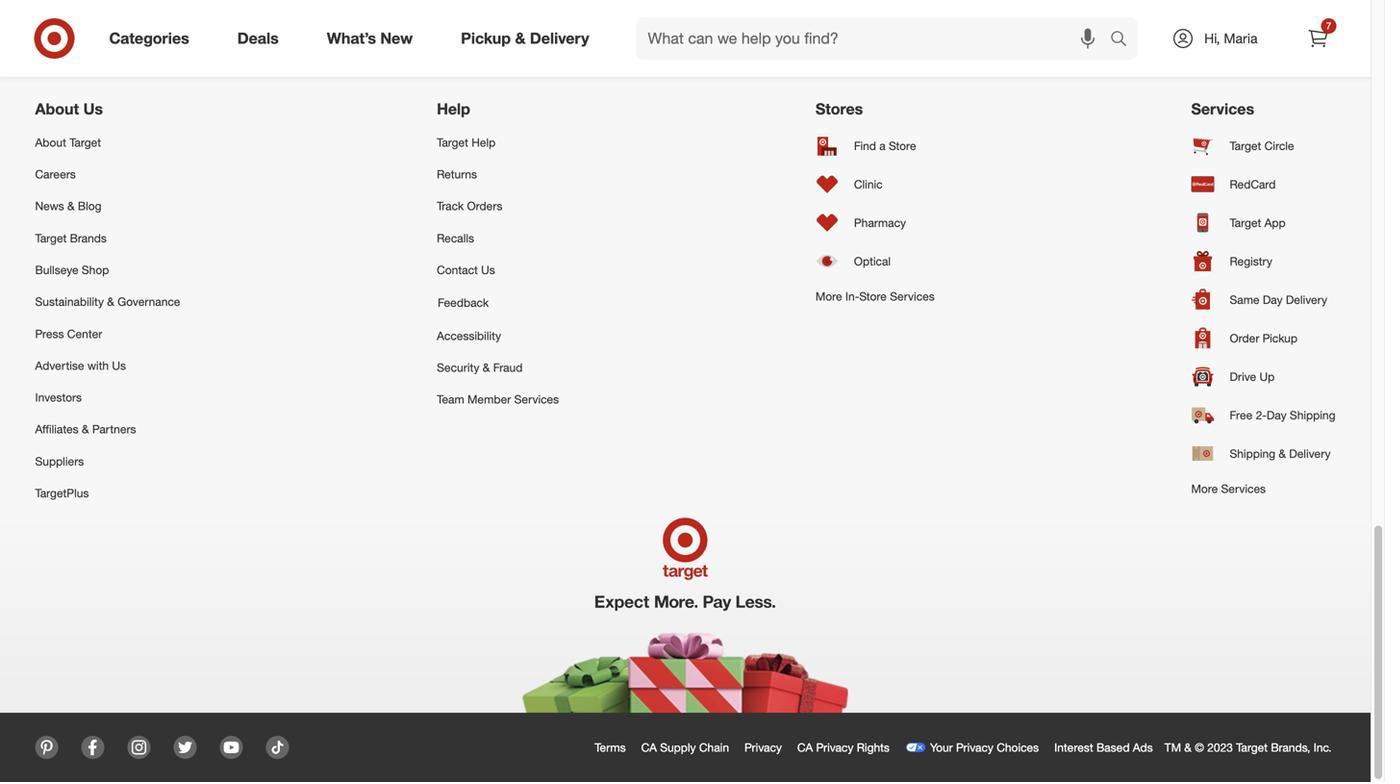 Task type: locate. For each thing, give the bounding box(es) containing it.
1 vertical spatial delivery
[[1286, 292, 1328, 307]]

day right free
[[1267, 408, 1287, 422]]

services
[[1191, 100, 1254, 118], [890, 289, 935, 303], [514, 392, 559, 407], [1221, 481, 1266, 496]]

pickup right offer
[[461, 29, 511, 48]]

2 and from the left
[[884, 30, 903, 45]]

& inside "link"
[[67, 199, 75, 213]]

may
[[774, 30, 796, 45]]

tm
[[1165, 740, 1181, 755]]

about target link
[[35, 126, 180, 158]]

interest
[[1054, 740, 1093, 755]]

more down shipping & delivery link
[[1191, 481, 1218, 496]]

contact
[[437, 263, 478, 277]]

2 about from the top
[[35, 135, 66, 150]]

1 vertical spatial about
[[35, 135, 66, 150]]

0 vertical spatial us
[[83, 100, 103, 118]]

news & blog
[[35, 199, 102, 213]]

1 vertical spatial help
[[472, 135, 496, 150]]

store right a
[[889, 138, 916, 153]]

1 privacy from the left
[[745, 740, 782, 755]]

more left in- on the top of the page
[[816, 289, 842, 303]]

1 vertical spatial store
[[859, 289, 887, 303]]

shipping up the shipping & delivery
[[1290, 408, 1336, 422]]

store for a
[[889, 138, 916, 153]]

0 vertical spatial about
[[35, 100, 79, 118]]

help up returns link
[[472, 135, 496, 150]]

1 vertical spatial shipping
[[1230, 446, 1276, 461]]

0 vertical spatial delivery
[[530, 29, 589, 48]]

about up careers
[[35, 135, 66, 150]]

delivery up order pickup
[[1286, 292, 1328, 307]]

target: expect more. pay less. image
[[415, 509, 956, 713]]

returns link
[[437, 158, 559, 190]]

& left ©
[[1184, 740, 1192, 755]]

& right details.
[[515, 29, 526, 48]]

bullseye shop
[[35, 263, 109, 277]]

order pickup
[[1230, 331, 1298, 345]]

supply
[[660, 740, 696, 755]]

target up returns
[[437, 135, 468, 150]]

1 vertical spatial pickup
[[1263, 331, 1298, 345]]

target.com
[[919, 30, 976, 45]]

free 2-day shipping link
[[1191, 396, 1336, 434]]

delivery for same day delivery
[[1286, 292, 1328, 307]]

about target
[[35, 135, 101, 150]]

0 vertical spatial pickup
[[461, 29, 511, 48]]

sustainability & governance
[[35, 295, 180, 309]]

us up about target link
[[83, 100, 103, 118]]

us
[[83, 100, 103, 118], [481, 263, 495, 277], [112, 358, 126, 373]]

careers
[[35, 167, 76, 181]]

and left availability
[[695, 30, 715, 45]]

0 horizontal spatial and
[[695, 30, 715, 45]]

2 privacy from the left
[[816, 740, 854, 755]]

1 vertical spatial more
[[1191, 481, 1218, 496]]

about for about us
[[35, 100, 79, 118]]

1 vertical spatial us
[[481, 263, 495, 277]]

chain
[[699, 740, 729, 755]]

about
[[35, 100, 79, 118], [35, 135, 66, 150]]

& inside 'link'
[[515, 29, 526, 48]]

based
[[1097, 740, 1130, 755]]

recalls link
[[437, 222, 559, 254]]

*
[[395, 28, 399, 40]]

affiliates & partners link
[[35, 413, 180, 445]]

security & fraud link
[[437, 352, 559, 383]]

0 horizontal spatial us
[[83, 100, 103, 118]]

bullseye shop link
[[35, 254, 180, 286]]

2 horizontal spatial privacy
[[956, 740, 994, 755]]

optical link
[[816, 242, 935, 280]]

target inside "link"
[[1230, 138, 1261, 153]]

store down 'optical' link
[[859, 289, 887, 303]]

same day delivery link
[[1191, 280, 1336, 319]]

& down the bullseye shop link
[[107, 295, 114, 309]]

in-
[[846, 289, 859, 303]]

store for in-
[[859, 289, 887, 303]]

1 horizontal spatial store
[[889, 138, 916, 153]]

your
[[930, 740, 953, 755]]

©
[[1195, 740, 1204, 755]]

target help
[[437, 135, 496, 150]]

0 vertical spatial store
[[889, 138, 916, 153]]

target left app
[[1230, 215, 1261, 230]]

target for target app
[[1230, 215, 1261, 230]]

suppliers
[[35, 454, 84, 468]]

ads
[[1133, 740, 1153, 755]]

0 horizontal spatial help
[[437, 100, 470, 118]]

contact us
[[437, 263, 495, 277]]

1 horizontal spatial shipping
[[1290, 408, 1336, 422]]

1 horizontal spatial more
[[1191, 481, 1218, 496]]

same
[[1230, 292, 1260, 307]]

about up about target
[[35, 100, 79, 118]]

* see offer details. restrictions apply. pricing, promotions and availability may vary by location and at target.com
[[395, 28, 976, 45]]

& for news
[[67, 199, 75, 213]]

target down news
[[35, 231, 67, 245]]

target down about us
[[69, 135, 101, 150]]

help up target help
[[437, 100, 470, 118]]

delivery down "free 2-day shipping"
[[1289, 446, 1331, 461]]

& for pickup
[[515, 29, 526, 48]]

ca for ca privacy rights
[[797, 740, 813, 755]]

us for contact us
[[481, 263, 495, 277]]

0 horizontal spatial shipping
[[1230, 446, 1276, 461]]

delivery for pickup & delivery
[[530, 29, 589, 48]]

press
[[35, 326, 64, 341]]

availability
[[718, 30, 771, 45]]

1 horizontal spatial and
[[884, 30, 903, 45]]

us right contact
[[481, 263, 495, 277]]

ca supply chain
[[641, 740, 729, 755]]

advertise with us link
[[35, 350, 180, 382]]

0 horizontal spatial more
[[816, 289, 842, 303]]

delivery left pricing,
[[530, 29, 589, 48]]

target brands link
[[35, 222, 180, 254]]

services down shipping & delivery link
[[1221, 481, 1266, 496]]

0 vertical spatial more
[[816, 289, 842, 303]]

search
[[1102, 31, 1148, 50]]

privacy right chain
[[745, 740, 782, 755]]

order pickup link
[[1191, 319, 1336, 357]]

2-
[[1256, 408, 1267, 422]]

0 horizontal spatial pickup
[[461, 29, 511, 48]]

us right with
[[112, 358, 126, 373]]

clinic link
[[816, 165, 935, 203]]

1 horizontal spatial help
[[472, 135, 496, 150]]

terms
[[595, 740, 626, 755]]

hi, maria
[[1205, 30, 1258, 47]]

& down "free 2-day shipping"
[[1279, 446, 1286, 461]]

0 horizontal spatial ca
[[641, 740, 657, 755]]

0 horizontal spatial privacy
[[745, 740, 782, 755]]

security
[[437, 360, 480, 375]]

about for about target
[[35, 135, 66, 150]]

ca right privacy link
[[797, 740, 813, 755]]

returns
[[437, 167, 477, 181]]

pickup right 'order'
[[1263, 331, 1298, 345]]

more services link
[[1191, 473, 1336, 505]]

7
[[1326, 20, 1332, 32]]

with
[[87, 358, 109, 373]]

privacy left rights
[[816, 740, 854, 755]]

1 horizontal spatial privacy
[[816, 740, 854, 755]]

shipping up more services link
[[1230, 446, 1276, 461]]

find a store
[[854, 138, 916, 153]]

and
[[695, 30, 715, 45], [884, 30, 903, 45]]

us for about us
[[83, 100, 103, 118]]

tm & © 2023 target brands, inc.
[[1165, 740, 1332, 755]]

2 vertical spatial delivery
[[1289, 446, 1331, 461]]

target for target brands
[[35, 231, 67, 245]]

1 about from the top
[[35, 100, 79, 118]]

1 horizontal spatial ca
[[797, 740, 813, 755]]

find a store link
[[816, 126, 935, 165]]

services down fraud
[[514, 392, 559, 407]]

1 ca from the left
[[641, 740, 657, 755]]

ca
[[641, 740, 657, 755], [797, 740, 813, 755]]

free
[[1230, 408, 1253, 422]]

at
[[906, 30, 916, 45]]

0 vertical spatial shipping
[[1290, 408, 1336, 422]]

registry link
[[1191, 242, 1336, 280]]

sustainability
[[35, 295, 104, 309]]

2 ca from the left
[[797, 740, 813, 755]]

blog
[[78, 199, 102, 213]]

& left fraud
[[483, 360, 490, 375]]

services down 'optical' link
[[890, 289, 935, 303]]

hi,
[[1205, 30, 1220, 47]]

day right the same
[[1263, 292, 1283, 307]]

3 privacy from the left
[[956, 740, 994, 755]]

ca supply chain link
[[637, 736, 741, 759]]

privacy right your
[[956, 740, 994, 755]]

delivery inside 'link'
[[530, 29, 589, 48]]

target left circle
[[1230, 138, 1261, 153]]

& right affiliates
[[82, 422, 89, 436]]

0 horizontal spatial store
[[859, 289, 887, 303]]

target app
[[1230, 215, 1286, 230]]

1 vertical spatial day
[[1267, 408, 1287, 422]]

press center
[[35, 326, 102, 341]]

& left blog
[[67, 199, 75, 213]]

ca left supply
[[641, 740, 657, 755]]

more in-store services link
[[816, 280, 935, 312]]

1 horizontal spatial pickup
[[1263, 331, 1298, 345]]

2 horizontal spatial us
[[481, 263, 495, 277]]

help
[[437, 100, 470, 118], [472, 135, 496, 150]]

1 horizontal spatial us
[[112, 358, 126, 373]]

and left at
[[884, 30, 903, 45]]

up
[[1260, 369, 1275, 384]]



Task type: vqa. For each thing, say whether or not it's contained in the screenshot.
first to from the left
no



Task type: describe. For each thing, give the bounding box(es) containing it.
accessibility link
[[437, 320, 559, 352]]

circle
[[1265, 138, 1294, 153]]

shop
[[82, 263, 109, 277]]

targetplus link
[[35, 477, 180, 509]]

accessibility
[[437, 328, 501, 343]]

bullseye
[[35, 263, 78, 277]]

see
[[399, 30, 420, 45]]

& for affiliates
[[82, 422, 89, 436]]

categories link
[[93, 17, 213, 60]]

more services
[[1191, 481, 1266, 496]]

target app link
[[1191, 203, 1336, 242]]

& for sustainability
[[107, 295, 114, 309]]

1 and from the left
[[695, 30, 715, 45]]

services up target circle
[[1191, 100, 1254, 118]]

more for more in-store services
[[816, 289, 842, 303]]

pickup & delivery link
[[445, 17, 613, 60]]

& for tm
[[1184, 740, 1192, 755]]

privacy for your privacy choices
[[956, 740, 994, 755]]

drive up link
[[1191, 357, 1336, 396]]

shipping & delivery
[[1230, 446, 1331, 461]]

apply.
[[559, 30, 589, 45]]

redcard
[[1230, 177, 1276, 191]]

drive
[[1230, 369, 1256, 384]]

deals
[[237, 29, 279, 48]]

affiliates
[[35, 422, 79, 436]]

team member services
[[437, 392, 559, 407]]

track orders link
[[437, 190, 559, 222]]

clinic
[[854, 177, 883, 191]]

terms link
[[591, 736, 637, 759]]

brands,
[[1271, 740, 1311, 755]]

pharmacy
[[854, 215, 906, 230]]

help inside target help link
[[472, 135, 496, 150]]

privacy for ca privacy rights
[[816, 740, 854, 755]]

target help link
[[437, 126, 559, 158]]

feedback
[[438, 295, 489, 310]]

shipping inside shipping & delivery link
[[1230, 446, 1276, 461]]

7 link
[[1297, 17, 1340, 60]]

targetplus
[[35, 486, 89, 500]]

sustainability & governance link
[[35, 286, 180, 318]]

registry
[[1230, 254, 1273, 268]]

0 vertical spatial day
[[1263, 292, 1283, 307]]

order
[[1230, 331, 1260, 345]]

What can we help you find? suggestions appear below search field
[[636, 17, 1115, 60]]

more for more services
[[1191, 481, 1218, 496]]

by
[[824, 30, 836, 45]]

free 2-day shipping
[[1230, 408, 1336, 422]]

suppliers link
[[35, 445, 180, 477]]

delivery for shipping & delivery
[[1289, 446, 1331, 461]]

target for target help
[[437, 135, 468, 150]]

2 vertical spatial us
[[112, 358, 126, 373]]

about us
[[35, 100, 103, 118]]

interest based ads link
[[1051, 736, 1165, 759]]

team
[[437, 392, 464, 407]]

careers link
[[35, 158, 180, 190]]

details.
[[452, 30, 491, 45]]

privacy link
[[741, 736, 794, 759]]

partners
[[92, 422, 136, 436]]

press center link
[[35, 318, 180, 350]]

pickup inside 'link'
[[461, 29, 511, 48]]

target for target circle
[[1230, 138, 1261, 153]]

offer
[[423, 30, 449, 45]]

promotions
[[633, 30, 692, 45]]

pricing,
[[592, 30, 630, 45]]

track
[[437, 199, 464, 213]]

new
[[380, 29, 413, 48]]

& for security
[[483, 360, 490, 375]]

redcard link
[[1191, 165, 1336, 203]]

team member services link
[[437, 383, 559, 415]]

shipping inside the 'free 2-day shipping' link
[[1290, 408, 1336, 422]]

governance
[[118, 295, 180, 309]]

pharmacy link
[[816, 203, 935, 242]]

restrictions
[[495, 30, 556, 45]]

what's new link
[[310, 17, 437, 60]]

a
[[879, 138, 886, 153]]

more in-store services
[[816, 289, 935, 303]]

rights
[[857, 740, 890, 755]]

interest based ads
[[1054, 740, 1153, 755]]

location
[[839, 30, 880, 45]]

ca for ca supply chain
[[641, 740, 657, 755]]

target circle
[[1230, 138, 1294, 153]]

search button
[[1102, 17, 1148, 63]]

your privacy choices
[[930, 740, 1039, 755]]

what's new
[[327, 29, 413, 48]]

brands
[[70, 231, 107, 245]]

target right 2023
[[1236, 740, 1268, 755]]

0 vertical spatial help
[[437, 100, 470, 118]]

investors link
[[35, 382, 180, 413]]

choices
[[997, 740, 1039, 755]]

advertise
[[35, 358, 84, 373]]

security & fraud
[[437, 360, 523, 375]]

same day delivery
[[1230, 292, 1328, 307]]

2023
[[1207, 740, 1233, 755]]

& for shipping
[[1279, 446, 1286, 461]]

investors
[[35, 390, 82, 405]]

contact us link
[[437, 254, 559, 286]]



